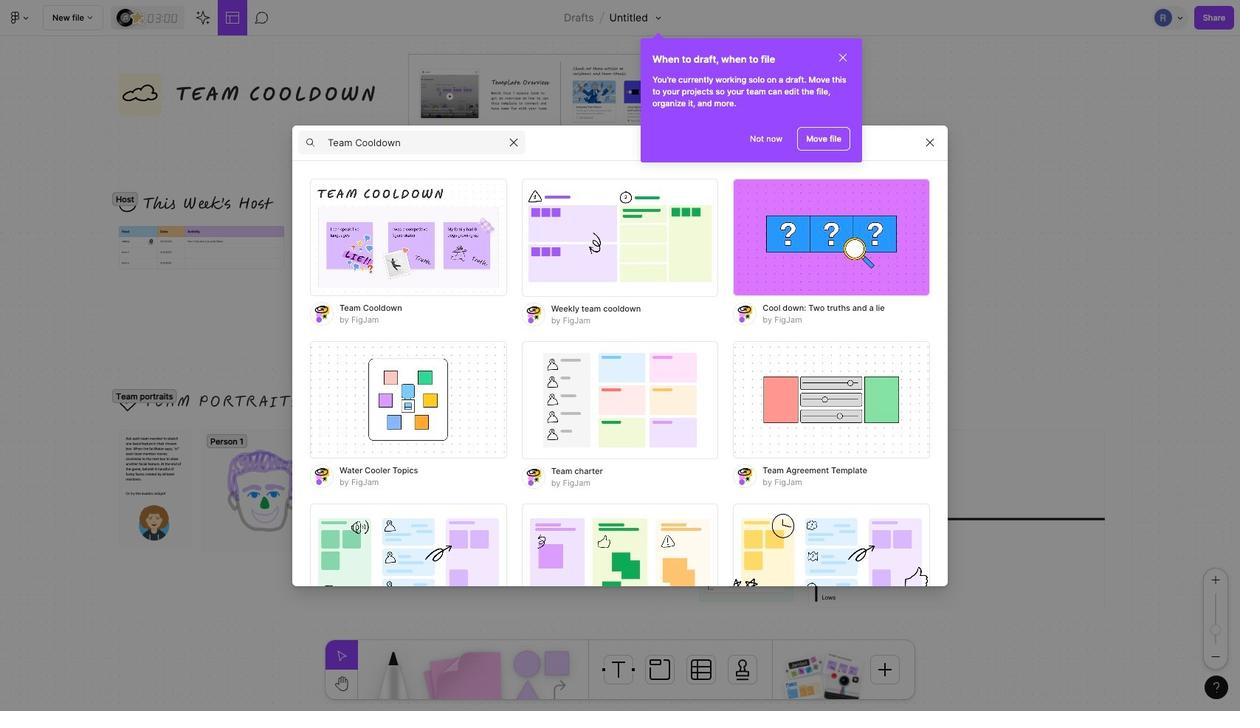 Task type: describe. For each thing, give the bounding box(es) containing it.
user interview image
[[784, 675, 824, 703]]

Search templates text field
[[328, 134, 502, 151]]

cool down: two truths and a lie image
[[733, 178, 930, 296]]

1 horizontal spatial team cooldown image
[[823, 651, 864, 682]]

team weekly image
[[310, 503, 507, 621]]

main toolbar region
[[0, 0, 1241, 36]]

0 horizontal spatial team cooldown image
[[310, 178, 507, 296]]

water cooler topics image
[[310, 341, 507, 459]]

team agreement template image
[[733, 341, 930, 459]]



Task type: vqa. For each thing, say whether or not it's contained in the screenshot.
Cool down: Two truths and a lie image
yes



Task type: locate. For each thing, give the bounding box(es) containing it.
view comments image
[[255, 10, 270, 25]]

team stand up image
[[522, 503, 719, 621]]

weekly team cooldown image
[[522, 178, 719, 296]]

0 vertical spatial team cooldown image
[[310, 178, 507, 296]]

dialog
[[292, 125, 948, 711]]

team meeting agenda image
[[733, 503, 930, 621]]

1 vertical spatial team cooldown image
[[823, 651, 864, 682]]

team charter image
[[522, 341, 719, 459]]

team cooldown image
[[310, 178, 507, 296], [823, 651, 864, 682]]



